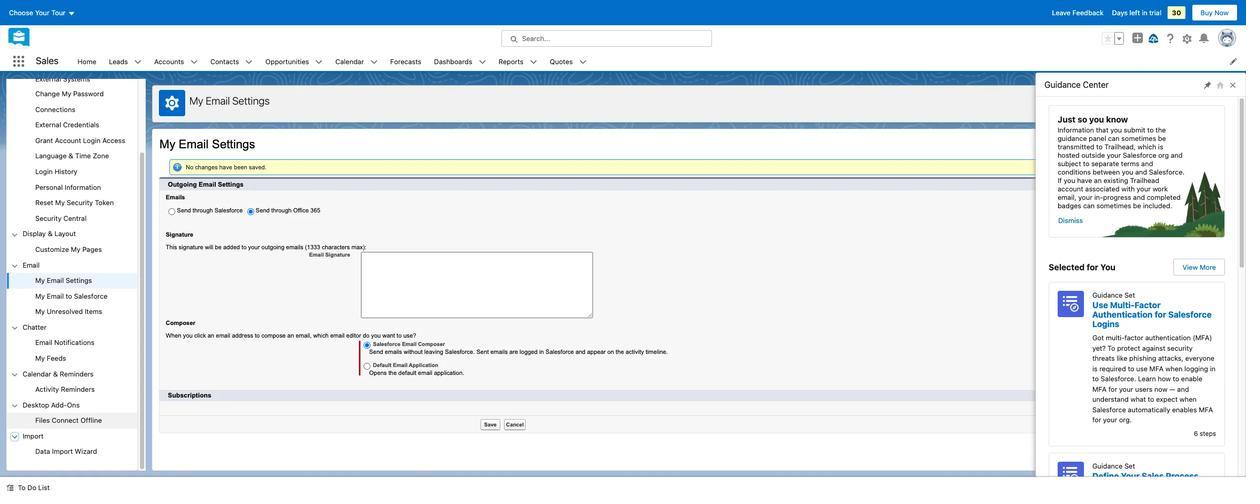 Task type: describe. For each thing, give the bounding box(es) containing it.
accounts link
[[148, 52, 190, 71]]

1 vertical spatial import
[[52, 448, 73, 456]]

to do list button
[[0, 477, 56, 498]]

conditions
[[1058, 168, 1091, 176]]

your left in- on the top right
[[1079, 193, 1093, 202]]

just
[[1058, 115, 1076, 124]]

and inside guidance set use multi-factor authentication for salesforce logins got multi-factor authentication (mfa) yet? to protect against security threats like phishing attacks, everyone is required to use mfa when logging in to salesforce. learn how to enable mfa for your users now — and understand what to expect when salesforce automatically enables mfa for your org.
[[1177, 385, 1189, 393]]

quotes link
[[544, 52, 579, 71]]

to left 'the'
[[1148, 126, 1154, 134]]

forecasts link
[[384, 52, 428, 71]]

you up with
[[1122, 168, 1134, 176]]

to left use
[[1128, 364, 1135, 373]]

reports link
[[492, 52, 530, 71]]

to do list
[[18, 484, 50, 492]]

contacts link
[[204, 52, 245, 71]]

an
[[1094, 176, 1102, 185]]

grant account login access
[[35, 136, 125, 145]]

view
[[1183, 263, 1198, 272]]

you down know
[[1111, 126, 1122, 134]]

email down my email settings link at the bottom left of page
[[47, 292, 64, 300]]

salesforce down understand
[[1093, 406, 1126, 414]]

& for display
[[48, 230, 53, 238]]

trailhead
[[1130, 176, 1160, 185]]

my inside the my feeds link
[[35, 354, 45, 363]]

settings inside tree item
[[66, 276, 92, 285]]

1 horizontal spatial can
[[1108, 134, 1120, 143]]

grant account login access link
[[35, 136, 125, 146]]

to up —
[[1173, 375, 1180, 383]]

customize
[[35, 245, 69, 254]]

files connect offline tree item
[[7, 413, 137, 429]]

authentication settings for external systems
[[35, 66, 121, 83]]

calendar & reminders link
[[23, 370, 94, 379]]

ons
[[67, 401, 80, 409]]

factor
[[1125, 334, 1144, 342]]

my feeds
[[35, 354, 66, 363]]

0 vertical spatial when
[[1166, 364, 1183, 373]]

login history
[[35, 167, 77, 176]]

& for language
[[68, 152, 73, 160]]

now
[[1215, 8, 1229, 17]]

desktop
[[23, 401, 49, 409]]

0 vertical spatial my email settings
[[189, 95, 270, 107]]

submit
[[1124, 126, 1146, 134]]

reset my security token link
[[35, 199, 114, 208]]

against
[[1142, 344, 1166, 352]]

display & layout tree item
[[7, 227, 137, 258]]

use multi-factor authentication for salesforce logins button
[[1093, 301, 1216, 329]]

authentication inside guidance set use multi-factor authentication for salesforce logins got multi-factor authentication (mfa) yet? to protect against security threats like phishing attacks, everyone is required to use mfa when logging in to salesforce. learn how to enable mfa for your users now — and understand what to expect when salesforce automatically enables mfa for your org.
[[1093, 310, 1153, 319]]

activity reminders
[[35, 385, 95, 394]]

center
[[1083, 80, 1109, 89]]

for down understand
[[1093, 416, 1102, 424]]

chatter
[[23, 323, 46, 332]]

my inside my email to salesforce link
[[35, 292, 45, 300]]

automatically
[[1128, 406, 1171, 414]]

calendar & reminders tree item
[[7, 367, 137, 398]]

search... button
[[502, 30, 712, 47]]

external credentials link
[[35, 121, 99, 130]]

how
[[1158, 375, 1171, 383]]

home
[[78, 57, 96, 66]]

to down that
[[1097, 143, 1103, 151]]

my feeds link
[[35, 354, 66, 363]]

text default image for accounts
[[190, 58, 198, 66]]

credentials
[[63, 121, 99, 129]]

pages
[[82, 245, 102, 254]]

to inside button
[[18, 484, 26, 492]]

security inside security central link
[[35, 214, 62, 223]]

guidance for guidance set define your sales process
[[1093, 462, 1123, 470]]

my inside my unresolved items link
[[35, 308, 45, 316]]

calendar for calendar
[[335, 57, 364, 66]]

do
[[27, 484, 36, 492]]

activity reminders link
[[35, 385, 95, 395]]

set for your
[[1125, 462, 1135, 470]]

define
[[1093, 471, 1119, 481]]

0 vertical spatial import
[[23, 432, 44, 440]]

to inside "group"
[[66, 292, 72, 300]]

history
[[55, 167, 77, 176]]

that
[[1096, 126, 1109, 134]]

steps
[[1200, 430, 1216, 438]]

accounts list item
[[148, 52, 204, 71]]

enable
[[1181, 375, 1203, 383]]

my email to salesforce
[[35, 292, 108, 300]]

calendar list item
[[329, 52, 384, 71]]

just so you know information that you submit to the guidance panel can sometimes be transmitted to trailhead, which is hosted outside your salesforce org and subject to separate terms and conditions between you and salesforce. if you have an existing trailhead account associated with your work email, your in-progress and completed badges can sometimes be included.
[[1058, 115, 1185, 210]]

personal information link
[[35, 183, 101, 192]]

sales inside guidance set define your sales process
[[1142, 471, 1164, 481]]

my down accounts list item
[[189, 95, 203, 107]]

to down threats on the right bottom of the page
[[1093, 375, 1099, 383]]

define your sales process button
[[1093, 471, 1199, 481]]

for up the authentication
[[1155, 310, 1167, 319]]

1 vertical spatial be
[[1133, 202, 1141, 210]]

my email settings inside tree item
[[35, 276, 92, 285]]

security
[[1168, 344, 1193, 352]]

contacts
[[210, 57, 239, 66]]

your inside guidance set define your sales process
[[1121, 471, 1140, 481]]

buy now button
[[1192, 4, 1238, 21]]

text default image inside to do list button
[[6, 484, 14, 492]]

authentication
[[1146, 334, 1191, 342]]

text default image for opportunities
[[315, 58, 323, 66]]

import tree item
[[7, 429, 137, 460]]

desktop add-ons
[[23, 401, 80, 409]]

dismiss
[[1058, 216, 1083, 225]]

grant
[[35, 136, 53, 145]]

security central
[[35, 214, 87, 223]]

badges
[[1058, 202, 1082, 210]]

my inside change my password link
[[62, 90, 71, 98]]

quotes list item
[[544, 52, 593, 71]]

salesforce inside just so you know information that you submit to the guidance panel can sometimes be transmitted to trailhead, which is hosted outside your salesforce org and subject to separate terms and conditions between you and salesforce. if you have an existing trailhead account associated with your work email, your in-progress and completed badges can sometimes be included.
[[1123, 151, 1157, 159]]

0 vertical spatial login
[[83, 136, 101, 145]]

logging
[[1185, 364, 1208, 373]]

guidance set use multi-factor authentication for salesforce logins got multi-factor authentication (mfa) yet? to protect against security threats like phishing attacks, everyone is required to use mfa when logging in to salesforce. learn how to enable mfa for your users now — and understand what to expect when salesforce automatically enables mfa for your org.
[[1093, 291, 1216, 424]]

dashboards
[[434, 57, 472, 66]]

change
[[35, 90, 60, 98]]

email inside tree item
[[47, 276, 64, 285]]

more
[[1200, 263, 1216, 272]]

email notifications
[[35, 339, 95, 347]]

my email settings link
[[35, 276, 92, 286]]

connections link
[[35, 105, 75, 114]]

reset
[[35, 199, 53, 207]]

email,
[[1058, 193, 1077, 202]]

list
[[38, 484, 50, 492]]

to inside guidance set use multi-factor authentication for salesforce logins got multi-factor authentication (mfa) yet? to protect against security threats like phishing attacks, everyone is required to use mfa when logging in to salesforce. learn how to enable mfa for your users now — and understand what to expect when salesforce automatically enables mfa for your org.
[[1108, 344, 1116, 352]]

security inside reset my security token link
[[67, 199, 93, 207]]

dismiss button
[[1058, 212, 1084, 229]]

salesforce. inside just so you know information that you submit to the guidance panel can sometimes be transmitted to trailhead, which is hosted outside your salesforce org and subject to separate terms and conditions between you and salesforce. if you have an existing trailhead account associated with your work email, your in-progress and completed badges can sometimes be included.
[[1149, 168, 1185, 176]]

0 vertical spatial mfa
[[1150, 364, 1164, 373]]

work
[[1153, 185, 1168, 193]]

email tree item
[[7, 258, 137, 320]]

display & layout link
[[23, 230, 76, 239]]

choose
[[9, 8, 33, 17]]

text default image for leads
[[134, 58, 142, 66]]

for inside authentication settings for external systems
[[112, 66, 121, 75]]

guidance for guidance center
[[1045, 80, 1081, 89]]

hosted
[[1058, 151, 1080, 159]]

reset my security token
[[35, 199, 114, 207]]

leads
[[109, 57, 128, 66]]

panel
[[1089, 134, 1106, 143]]

reminders inside 'link'
[[61, 385, 95, 394]]



Task type: vqa. For each thing, say whether or not it's contained in the screenshot.
Send
no



Task type: locate. For each thing, give the bounding box(es) containing it.
1 vertical spatial security
[[35, 214, 62, 223]]

set inside guidance set define your sales process
[[1125, 462, 1135, 470]]

1 horizontal spatial is
[[1158, 143, 1164, 151]]

settings down contacts list item
[[232, 95, 270, 107]]

leave feedback
[[1052, 8, 1104, 17]]

in inside guidance set use multi-factor authentication for salesforce logins got multi-factor authentication (mfa) yet? to protect against security threats like phishing attacks, everyone is required to use mfa when logging in to salesforce. learn how to enable mfa for your users now — and understand what to expect when salesforce automatically enables mfa for your org.
[[1210, 364, 1216, 373]]

customize my pages
[[35, 245, 102, 254]]

1 vertical spatial to
[[18, 484, 26, 492]]

(mfa)
[[1193, 334, 1212, 342]]

1 vertical spatial when
[[1180, 395, 1197, 404]]

0 horizontal spatial your
[[35, 8, 49, 17]]

authentication inside authentication settings for external systems
[[35, 66, 82, 75]]

2 horizontal spatial mfa
[[1199, 406, 1213, 414]]

0 vertical spatial your
[[35, 8, 49, 17]]

sometimes up terms
[[1122, 134, 1156, 143]]

0 vertical spatial &
[[68, 152, 73, 160]]

0 vertical spatial to
[[1108, 344, 1116, 352]]

for down leads
[[112, 66, 121, 75]]

1 vertical spatial mfa
[[1093, 385, 1107, 393]]

text default image inside contacts list item
[[245, 58, 253, 66]]

my email settings tree item
[[7, 273, 137, 289]]

1 horizontal spatial calendar
[[335, 57, 364, 66]]

add-
[[51, 401, 67, 409]]

guidance left center
[[1045, 80, 1081, 89]]

0 vertical spatial in
[[1142, 8, 1148, 17]]

external up the grant
[[35, 121, 61, 129]]

0 vertical spatial reminders
[[60, 370, 94, 378]]

to
[[1108, 344, 1116, 352], [18, 484, 26, 492]]

import down files
[[23, 432, 44, 440]]

security
[[67, 199, 93, 207], [35, 214, 62, 223]]

text default image right reports
[[530, 58, 537, 66]]

0 horizontal spatial is
[[1093, 364, 1098, 373]]

desktop add-ons tree item
[[7, 398, 137, 429]]

text default image inside dashboards list item
[[479, 58, 486, 66]]

trailhead,
[[1105, 143, 1136, 151]]

group containing my email settings
[[7, 273, 137, 320]]

1 vertical spatial in
[[1210, 364, 1216, 373]]

the
[[1156, 126, 1166, 134]]

is right which
[[1158, 143, 1164, 151]]

salesforce.
[[1149, 168, 1185, 176], [1101, 375, 1137, 383]]

your right with
[[1137, 185, 1151, 193]]

0 horizontal spatial authentication
[[35, 66, 82, 75]]

text default image for reports
[[530, 58, 537, 66]]

information up reset my security token
[[65, 183, 101, 191]]

text default image
[[134, 58, 142, 66], [245, 58, 253, 66], [370, 58, 378, 66], [479, 58, 486, 66], [530, 58, 537, 66], [6, 484, 14, 492]]

activity
[[35, 385, 59, 394]]

0 horizontal spatial text default image
[[190, 58, 198, 66]]

set inside guidance set use multi-factor authentication for salesforce logins got multi-factor authentication (mfa) yet? to protect against security threats like phishing attacks, everyone is required to use mfa when logging in to salesforce. learn how to enable mfa for your users now — and understand what to expect when salesforce automatically enables mfa for your org.
[[1125, 291, 1135, 299]]

1 vertical spatial calendar
[[23, 370, 51, 378]]

guidance up use
[[1093, 291, 1123, 299]]

display & layout
[[23, 230, 76, 238]]

set up define your sales process button
[[1125, 462, 1135, 470]]

language & time zone link
[[35, 152, 109, 161]]

0 vertical spatial information
[[1058, 126, 1094, 134]]

1 vertical spatial salesforce.
[[1101, 375, 1137, 383]]

& left time
[[68, 152, 73, 160]]

email up my feeds
[[35, 339, 52, 347]]

with
[[1122, 185, 1135, 193]]

information
[[1058, 126, 1094, 134], [65, 183, 101, 191]]

0 vertical spatial guidance
[[1045, 80, 1081, 89]]

login up personal
[[35, 167, 53, 176]]

reminders up activity reminders
[[60, 370, 94, 378]]

text default image inside calendar list item
[[370, 58, 378, 66]]

settings inside authentication settings for external systems
[[83, 66, 110, 75]]

1 horizontal spatial mfa
[[1150, 364, 1164, 373]]

0 horizontal spatial to
[[18, 484, 26, 492]]

unresolved
[[47, 308, 83, 316]]

set for multi-
[[1125, 291, 1135, 299]]

text default image left 'forecasts' 'link' at the top left
[[370, 58, 378, 66]]

in-
[[1095, 193, 1103, 202]]

0 vertical spatial be
[[1158, 134, 1166, 143]]

0 horizontal spatial my email settings
[[35, 276, 92, 285]]

2 vertical spatial mfa
[[1199, 406, 1213, 414]]

text default image inside opportunities 'list item'
[[315, 58, 323, 66]]

text default image left do
[[6, 484, 14, 492]]

2 vertical spatial guidance
[[1093, 462, 1123, 470]]

calendar inside tree item
[[23, 370, 51, 378]]

text default image inside accounts list item
[[190, 58, 198, 66]]

org.
[[1119, 416, 1132, 424]]

to down the multi-
[[1108, 344, 1116, 352]]

external inside authentication settings for external systems
[[35, 75, 61, 83]]

0 horizontal spatial calendar
[[23, 370, 51, 378]]

2 horizontal spatial text default image
[[579, 58, 587, 66]]

home link
[[71, 52, 103, 71]]

group containing email notifications
[[7, 335, 137, 367]]

phishing
[[1130, 354, 1157, 363]]

dashboards link
[[428, 52, 479, 71]]

like
[[1117, 354, 1128, 363]]

can right panel at the right of page
[[1108, 134, 1120, 143]]

1 vertical spatial external
[[35, 121, 61, 129]]

display
[[23, 230, 46, 238]]

search...
[[522, 34, 550, 43]]

1 vertical spatial guidance
[[1093, 291, 1123, 299]]

desktop add-ons link
[[23, 401, 80, 410]]

1 horizontal spatial your
[[1121, 471, 1140, 481]]

mfa up understand
[[1093, 385, 1107, 393]]

mfa right enables
[[1199, 406, 1213, 414]]

files
[[35, 416, 50, 425]]

language & time zone
[[35, 152, 109, 160]]

opportunities list item
[[259, 52, 329, 71]]

list
[[71, 52, 1246, 71]]

reports
[[499, 57, 524, 66]]

information inside just so you know information that you submit to the guidance panel can sometimes be transmitted to trailhead, which is hosted outside your salesforce org and subject to separate terms and conditions between you and salesforce. if you have an existing trailhead account associated with your work email, your in-progress and completed badges can sometimes be included.
[[1058, 126, 1094, 134]]

sales left process on the bottom right of the page
[[1142, 471, 1164, 481]]

0 vertical spatial is
[[1158, 143, 1164, 151]]

setup tree tree
[[7, 32, 137, 471]]

1 horizontal spatial information
[[1058, 126, 1094, 134]]

terms
[[1121, 159, 1140, 168]]

1 horizontal spatial sales
[[1142, 471, 1164, 481]]

1 horizontal spatial in
[[1210, 364, 1216, 373]]

salesforce. inside guidance set use multi-factor authentication for salesforce logins got multi-factor authentication (mfa) yet? to protect against security threats like phishing attacks, everyone is required to use mfa when logging in to salesforce. learn how to enable mfa for your users now — and understand what to expect when salesforce automatically enables mfa for your org.
[[1101, 375, 1137, 383]]

threats
[[1093, 354, 1115, 363]]

text default image right contacts
[[245, 58, 253, 66]]

0 horizontal spatial information
[[65, 183, 101, 191]]

calendar inside list item
[[335, 57, 364, 66]]

data import wizard link
[[35, 448, 97, 457]]

1 horizontal spatial login
[[83, 136, 101, 145]]

1 set from the top
[[1125, 291, 1135, 299]]

my down my email settings link at the bottom left of page
[[35, 292, 45, 300]]

leave feedback link
[[1052, 8, 1104, 17]]

sometimes down "associated"
[[1097, 202, 1132, 210]]

0 horizontal spatial be
[[1133, 202, 1141, 210]]

guidance up define at the right bottom
[[1093, 462, 1123, 470]]

list containing home
[[71, 52, 1246, 71]]

required
[[1100, 364, 1126, 373]]

import right data
[[52, 448, 73, 456]]

0 horizontal spatial salesforce.
[[1101, 375, 1137, 383]]

salesforce. down required
[[1101, 375, 1137, 383]]

salesforce. down org
[[1149, 168, 1185, 176]]

information down so
[[1058, 126, 1094, 134]]

1 horizontal spatial &
[[53, 370, 58, 378]]

1 vertical spatial can
[[1083, 202, 1095, 210]]

0 vertical spatial calendar
[[335, 57, 364, 66]]

you right if
[[1064, 176, 1076, 185]]

text default image left reports
[[479, 58, 486, 66]]

0 horizontal spatial login
[[35, 167, 53, 176]]

set up multi-
[[1125, 291, 1135, 299]]

0 vertical spatial salesforce.
[[1149, 168, 1185, 176]]

0 horizontal spatial sales
[[36, 55, 59, 66]]

text default image right quotes
[[579, 58, 587, 66]]

to left do
[[18, 484, 26, 492]]

completed
[[1147, 193, 1181, 202]]

salesforce left org
[[1123, 151, 1157, 159]]

my down the systems
[[62, 90, 71, 98]]

in right left
[[1142, 8, 1148, 17]]

2 vertical spatial &
[[53, 370, 58, 378]]

in
[[1142, 8, 1148, 17], [1210, 364, 1216, 373]]

salesforce inside "group"
[[74, 292, 108, 300]]

6
[[1194, 430, 1198, 438]]

offline
[[81, 416, 102, 425]]

0 vertical spatial sales
[[36, 55, 59, 66]]

your inside popup button
[[35, 8, 49, 17]]

to right subject
[[1083, 159, 1090, 168]]

1 vertical spatial sales
[[1142, 471, 1164, 481]]

& down feeds
[[53, 370, 58, 378]]

access
[[102, 136, 125, 145]]

be up org
[[1158, 134, 1166, 143]]

text default image for calendar
[[370, 58, 378, 66]]

my down email link
[[35, 276, 45, 285]]

text default image for contacts
[[245, 58, 253, 66]]

in down everyone
[[1210, 364, 1216, 373]]

1 horizontal spatial text default image
[[315, 58, 323, 66]]

to down my email settings tree item
[[66, 292, 72, 300]]

expect
[[1156, 395, 1178, 404]]

0 horizontal spatial security
[[35, 214, 62, 223]]

text default image left calendar link
[[315, 58, 323, 66]]

days
[[1112, 8, 1128, 17]]

login up time
[[83, 136, 101, 145]]

2 text default image from the left
[[315, 58, 323, 66]]

1 vertical spatial reminders
[[61, 385, 95, 394]]

30
[[1172, 8, 1181, 17]]

account
[[55, 136, 81, 145]]

text default image for quotes
[[579, 58, 587, 66]]

existing
[[1104, 176, 1129, 185]]

personal
[[35, 183, 63, 191]]

1 horizontal spatial security
[[67, 199, 93, 207]]

my email settings up my email to salesforce
[[35, 276, 92, 285]]

quotes
[[550, 57, 573, 66]]

group
[[1102, 32, 1124, 45], [7, 48, 137, 227], [7, 273, 137, 320], [7, 335, 137, 367]]

3 text default image from the left
[[579, 58, 587, 66]]

1 vertical spatial sometimes
[[1097, 202, 1132, 210]]

chatter tree item
[[7, 320, 137, 367]]

1 external from the top
[[35, 75, 61, 83]]

1 horizontal spatial authentication
[[1093, 310, 1153, 319]]

your right define at the right bottom
[[1121, 471, 1140, 481]]

got
[[1093, 334, 1104, 342]]

notifications
[[54, 339, 95, 347]]

sales up change
[[36, 55, 59, 66]]

calendar & reminders
[[23, 370, 94, 378]]

1 horizontal spatial import
[[52, 448, 73, 456]]

information inside personal information link
[[65, 183, 101, 191]]

email notifications link
[[35, 339, 95, 348]]

text default image right accounts
[[190, 58, 198, 66]]

text default image
[[190, 58, 198, 66], [315, 58, 323, 66], [579, 58, 587, 66]]

0 horizontal spatial &
[[48, 230, 53, 238]]

0 horizontal spatial in
[[1142, 8, 1148, 17]]

email inside chatter tree item
[[35, 339, 52, 347]]

your
[[1107, 151, 1121, 159], [1137, 185, 1151, 193], [1079, 193, 1093, 202], [1119, 385, 1134, 393], [1103, 416, 1117, 424]]

my inside customize my pages link
[[71, 245, 80, 254]]

tour
[[51, 8, 66, 17]]

security up central at the left top of page
[[67, 199, 93, 207]]

mfa up how
[[1150, 364, 1164, 373]]

for
[[112, 66, 121, 75], [1087, 263, 1099, 272], [1155, 310, 1167, 319], [1109, 385, 1118, 393], [1093, 416, 1102, 424]]

you up that
[[1090, 115, 1104, 124]]

email up my email to salesforce
[[47, 276, 64, 285]]

0 vertical spatial can
[[1108, 134, 1120, 143]]

text default image right leads
[[134, 58, 142, 66]]

be down with
[[1133, 202, 1141, 210]]

factor
[[1135, 301, 1161, 310]]

group containing authentication settings for external systems
[[7, 48, 137, 227]]

can right "badges"
[[1083, 202, 1095, 210]]

2 set from the top
[[1125, 462, 1135, 470]]

is down threats on the right bottom of the page
[[1093, 364, 1098, 373]]

1 vertical spatial my email settings
[[35, 276, 92, 285]]

protect
[[1117, 344, 1141, 352]]

text default image inside the reports list item
[[530, 58, 537, 66]]

for up understand
[[1109, 385, 1118, 393]]

my email settings down contacts list item
[[189, 95, 270, 107]]

your up what
[[1119, 385, 1134, 393]]

1 vertical spatial is
[[1093, 364, 1098, 373]]

leads list item
[[103, 52, 148, 71]]

settings up my email to salesforce
[[66, 276, 92, 285]]

guidance
[[1058, 134, 1087, 143]]

0 vertical spatial sometimes
[[1122, 134, 1156, 143]]

to up automatically
[[1148, 395, 1155, 404]]

salesforce up (mfa) in the right bottom of the page
[[1169, 310, 1212, 319]]

external up change
[[35, 75, 61, 83]]

is inside just so you know information that you submit to the guidance panel can sometimes be transmitted to trailhead, which is hosted outside your salesforce org and subject to separate terms and conditions between you and salesforce. if you have an existing trailhead account associated with your work email, your in-progress and completed badges can sometimes be included.
[[1158, 143, 1164, 151]]

1 vertical spatial settings
[[232, 95, 270, 107]]

my inside my email settings link
[[35, 276, 45, 285]]

email down contacts link
[[206, 95, 230, 107]]

which
[[1138, 143, 1157, 151]]

& left layout
[[48, 230, 53, 238]]

files connect offline link
[[35, 416, 102, 426]]

enables
[[1172, 406, 1197, 414]]

systems
[[63, 75, 90, 83]]

my
[[62, 90, 71, 98], [189, 95, 203, 107], [55, 199, 65, 207], [71, 245, 80, 254], [35, 276, 45, 285], [35, 292, 45, 300], [35, 308, 45, 316], [35, 354, 45, 363]]

text default image inside the quotes list item
[[579, 58, 587, 66]]

my inside reset my security token link
[[55, 199, 65, 207]]

salesforce up 'items'
[[74, 292, 108, 300]]

your left tour
[[35, 8, 49, 17]]

when up enables
[[1180, 395, 1197, 404]]

token
[[95, 199, 114, 207]]

feedback
[[1073, 8, 1104, 17]]

0 horizontal spatial import
[[23, 432, 44, 440]]

selected for you
[[1049, 263, 1116, 272]]

settings down home at the left
[[83, 66, 110, 75]]

guidance inside guidance set use multi-factor authentication for salesforce logins got multi-factor authentication (mfa) yet? to protect against security threats like phishing attacks, everyone is required to use mfa when logging in to salesforce. learn how to enable mfa for your users now — and understand what to expect when salesforce automatically enables mfa for your org.
[[1093, 291, 1123, 299]]

1 vertical spatial your
[[1121, 471, 1140, 481]]

for left you
[[1087, 263, 1099, 272]]

authentication up change
[[35, 66, 82, 75]]

import link
[[23, 432, 44, 441]]

1 horizontal spatial salesforce.
[[1149, 168, 1185, 176]]

1 vertical spatial set
[[1125, 462, 1135, 470]]

your left terms
[[1107, 151, 1121, 159]]

my unresolved items link
[[35, 308, 102, 317]]

logins
[[1093, 319, 1120, 329]]

0 vertical spatial security
[[67, 199, 93, 207]]

my up security central
[[55, 199, 65, 207]]

1 vertical spatial login
[[35, 167, 53, 176]]

1 horizontal spatial be
[[1158, 134, 1166, 143]]

text default image for dashboards
[[479, 58, 486, 66]]

language
[[35, 152, 67, 160]]

0 vertical spatial settings
[[83, 66, 110, 75]]

guidance inside guidance set define your sales process
[[1093, 462, 1123, 470]]

0 horizontal spatial mfa
[[1093, 385, 1107, 393]]

dashboards list item
[[428, 52, 492, 71]]

when down the attacks,
[[1166, 364, 1183, 373]]

security central link
[[35, 214, 87, 223]]

opportunities link
[[259, 52, 315, 71]]

0 horizontal spatial can
[[1083, 202, 1095, 210]]

0 vertical spatial authentication
[[35, 66, 82, 75]]

my up chatter
[[35, 308, 45, 316]]

guidance for guidance set use multi-factor authentication for salesforce logins got multi-factor authentication (mfa) yet? to protect against security threats like phishing attacks, everyone is required to use mfa when logging in to salesforce. learn how to enable mfa for your users now — and understand what to expect when salesforce automatically enables mfa for your org.
[[1093, 291, 1123, 299]]

is inside guidance set use multi-factor authentication for salesforce logins got multi-factor authentication (mfa) yet? to protect against security threats like phishing attacks, everyone is required to use mfa when logging in to salesforce. learn how to enable mfa for your users now — and understand what to expect when salesforce automatically enables mfa for your org.
[[1093, 364, 1098, 373]]

1 horizontal spatial to
[[1108, 344, 1116, 352]]

reports list item
[[492, 52, 544, 71]]

& for calendar
[[53, 370, 58, 378]]

selected
[[1049, 263, 1085, 272]]

files connect offline
[[35, 416, 102, 425]]

zone
[[93, 152, 109, 160]]

included.
[[1143, 202, 1173, 210]]

1 vertical spatial &
[[48, 230, 53, 238]]

0 vertical spatial external
[[35, 75, 61, 83]]

0 vertical spatial set
[[1125, 291, 1135, 299]]

text default image inside leads list item
[[134, 58, 142, 66]]

contacts list item
[[204, 52, 259, 71]]

data import wizard
[[35, 448, 97, 456]]

security up display & layout
[[35, 214, 62, 223]]

1 vertical spatial authentication
[[1093, 310, 1153, 319]]

my left feeds
[[35, 354, 45, 363]]

email down customize
[[23, 261, 40, 269]]

your left org.
[[1103, 416, 1117, 424]]

reminders up 'ons' on the left bottom of page
[[61, 385, 95, 394]]

2 horizontal spatial &
[[68, 152, 73, 160]]

trial
[[1150, 8, 1162, 17]]

calendar for calendar & reminders
[[23, 370, 51, 378]]

between
[[1093, 168, 1120, 176]]

2 external from the top
[[35, 121, 61, 129]]

2 vertical spatial settings
[[66, 276, 92, 285]]

& inside "group"
[[68, 152, 73, 160]]

1 horizontal spatial my email settings
[[189, 95, 270, 107]]

authentication up the multi-
[[1093, 310, 1153, 319]]

my left the pages
[[71, 245, 80, 254]]

have
[[1077, 176, 1092, 185]]

1 text default image from the left
[[190, 58, 198, 66]]

know
[[1106, 115, 1128, 124]]

1 vertical spatial information
[[65, 183, 101, 191]]



